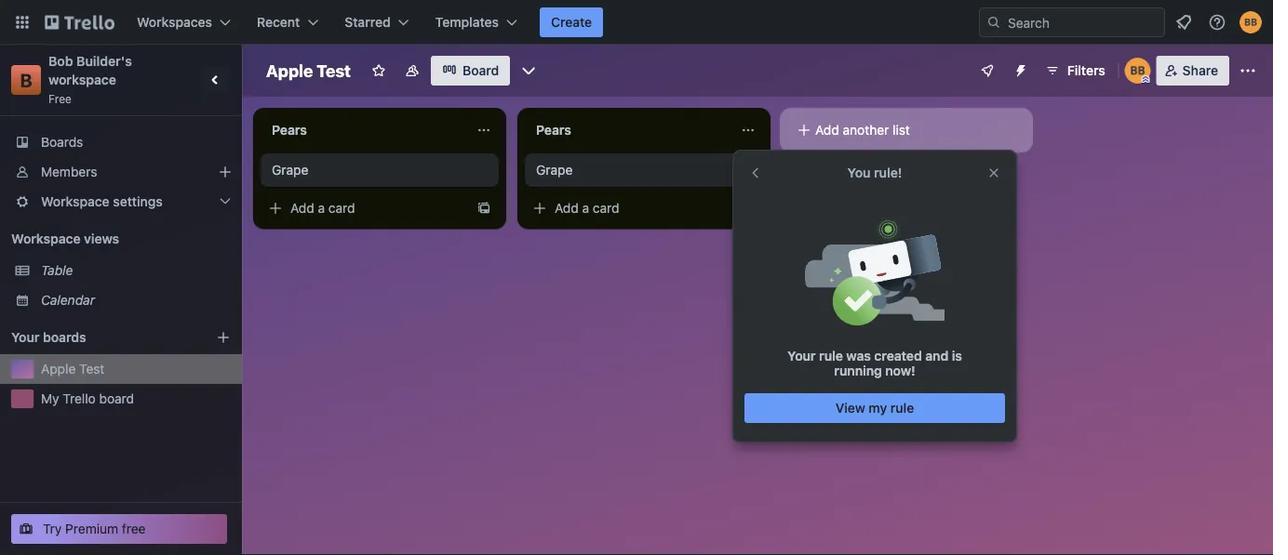 Task type: describe. For each thing, give the bounding box(es) containing it.
your for your rule was created and is running now!
[[787, 349, 816, 364]]

view my rule
[[835, 401, 914, 416]]

try
[[43, 522, 62, 537]]

try premium free button
[[11, 515, 227, 544]]

grape for sm icon for add a card link corresponding to pears text box
[[272, 162, 308, 178]]

was
[[846, 349, 871, 364]]

Board name text field
[[257, 56, 360, 86]]

views
[[84, 231, 119, 247]]

boards
[[43, 330, 86, 345]]

created
[[874, 349, 922, 364]]

create from template… image
[[476, 201, 491, 216]]

premium
[[65, 522, 118, 537]]

your boards with 2 items element
[[11, 327, 188, 349]]

templates button
[[424, 7, 529, 37]]

0 horizontal spatial apple test
[[41, 362, 105, 377]]

open information menu image
[[1208, 13, 1227, 32]]

board
[[463, 63, 499, 78]]

add a card for add a card link corresponding to pears text box
[[290, 201, 355, 216]]

view my rule button
[[744, 394, 1005, 423]]

you rule!
[[847, 165, 902, 181]]

you rule! image
[[805, 218, 945, 327]]

templates
[[435, 14, 499, 30]]

Pears text field
[[261, 115, 465, 145]]

my
[[869, 401, 887, 416]]

share button
[[1156, 56, 1229, 86]]

filters button
[[1039, 56, 1111, 86]]

workspace for workspace views
[[11, 231, 81, 247]]

another
[[843, 122, 889, 138]]

members link
[[0, 157, 242, 187]]

calendar
[[41, 293, 95, 308]]

primary element
[[0, 0, 1273, 45]]

create
[[551, 14, 592, 30]]

apple inside board name text field
[[266, 60, 313, 80]]

trello
[[63, 391, 96, 407]]

and
[[925, 349, 949, 364]]

rule inside button
[[891, 401, 914, 416]]

add board image
[[216, 330, 231, 345]]

power ups image
[[980, 63, 995, 78]]

add another list
[[815, 122, 910, 138]]

bob builder's workspace link
[[48, 54, 135, 87]]

free
[[122, 522, 146, 537]]

show menu image
[[1239, 61, 1257, 80]]

a for add a card link corresponding to pears text box
[[318, 201, 325, 216]]

bob
[[48, 54, 73, 69]]

this member is an admin of this board. image
[[1142, 75, 1150, 84]]

your boards
[[11, 330, 86, 345]]

create button
[[540, 7, 603, 37]]

search image
[[986, 15, 1001, 30]]

automation image
[[1006, 56, 1032, 82]]

workspace settings button
[[0, 187, 242, 217]]

workspaces button
[[126, 7, 242, 37]]

customize views image
[[519, 61, 538, 80]]



Task type: vqa. For each thing, say whether or not it's contained in the screenshot.
"Board collections"
no



Task type: locate. For each thing, give the bounding box(es) containing it.
workspace visible image
[[405, 63, 420, 78]]

add for grape "link" associated with pears text field
[[555, 201, 579, 216]]

0 horizontal spatial apple
[[41, 362, 76, 377]]

1 horizontal spatial grape link
[[525, 154, 763, 187]]

table link
[[41, 261, 231, 280]]

now!
[[885, 363, 915, 379]]

add a card link
[[261, 195, 469, 221], [525, 195, 733, 221]]

1 horizontal spatial apple
[[266, 60, 313, 80]]

sm image
[[266, 199, 285, 218], [530, 199, 549, 218]]

your left boards
[[11, 330, 40, 345]]

workspace inside dropdown button
[[41, 194, 109, 209]]

apple test down recent popup button
[[266, 60, 351, 80]]

grape down pears text box
[[272, 162, 308, 178]]

0 horizontal spatial card
[[328, 201, 355, 216]]

your inside 'your rule was created and is running now!'
[[787, 349, 816, 364]]

grape
[[272, 162, 308, 178], [536, 162, 573, 178]]

board link
[[431, 56, 510, 86]]

a down pears text field
[[582, 201, 589, 216]]

Search field
[[1001, 8, 1164, 36]]

your left was
[[787, 349, 816, 364]]

workspace views
[[11, 231, 119, 247]]

card down pears text box
[[328, 201, 355, 216]]

starred button
[[333, 7, 420, 37]]

2 card from the left
[[593, 201, 619, 216]]

1 sm image from the left
[[266, 199, 285, 218]]

free
[[48, 92, 72, 105]]

card
[[328, 201, 355, 216], [593, 201, 619, 216]]

apple down recent popup button
[[266, 60, 313, 80]]

1 vertical spatial apple
[[41, 362, 76, 377]]

view
[[835, 401, 865, 416]]

workspace settings
[[41, 194, 163, 209]]

1 vertical spatial apple test
[[41, 362, 105, 377]]

0 horizontal spatial grape link
[[261, 154, 499, 187]]

add a card link down pears text box
[[261, 195, 469, 221]]

grape link for pears text field
[[525, 154, 763, 187]]

try premium free
[[43, 522, 146, 537]]

bob builder's workspace free
[[48, 54, 135, 105]]

b
[[20, 69, 32, 91]]

add
[[815, 122, 839, 138], [290, 201, 314, 216], [555, 201, 579, 216]]

2 grape from the left
[[536, 162, 573, 178]]

add a card link for pears text box
[[261, 195, 469, 221]]

1 horizontal spatial add a card link
[[525, 195, 733, 221]]

0 horizontal spatial your
[[11, 330, 40, 345]]

0 vertical spatial apple
[[266, 60, 313, 80]]

test up my trello board
[[79, 362, 105, 377]]

board
[[99, 391, 134, 407]]

0 notifications image
[[1173, 11, 1195, 34]]

2 sm image from the left
[[530, 199, 549, 218]]

test left star or unstar board icon
[[317, 60, 351, 80]]

1 grape link from the left
[[261, 154, 499, 187]]

1 horizontal spatial card
[[593, 201, 619, 216]]

rule!
[[874, 165, 902, 181]]

your rule was created and is running now!
[[787, 349, 962, 379]]

share
[[1183, 63, 1218, 78]]

test inside board name text field
[[317, 60, 351, 80]]

workspace
[[48, 72, 116, 87]]

add a card link for pears text field
[[525, 195, 733, 221]]

sm image for pears text field add a card link
[[530, 199, 549, 218]]

card for pears text box
[[328, 201, 355, 216]]

sm image for add a card link corresponding to pears text box
[[266, 199, 285, 218]]

card for pears text field
[[593, 201, 619, 216]]

my
[[41, 391, 59, 407]]

settings
[[113, 194, 163, 209]]

add a card down pears text box
[[290, 201, 355, 216]]

list
[[893, 122, 910, 138]]

my trello board link
[[41, 390, 231, 409]]

add for grape "link" corresponding to pears text box
[[290, 201, 314, 216]]

0 vertical spatial rule
[[819, 349, 843, 364]]

recent
[[257, 14, 300, 30]]

add another list link
[[787, 115, 1026, 145]]

2 a from the left
[[582, 201, 589, 216]]

1 add a card link from the left
[[261, 195, 469, 221]]

bob builder (bobbuilder40) image
[[1125, 58, 1151, 84]]

2 add a card link from the left
[[525, 195, 733, 221]]

bob builder (bobbuilder40) image
[[1240, 11, 1262, 34]]

1 vertical spatial rule
[[891, 401, 914, 416]]

a down pears text box
[[318, 201, 325, 216]]

1 horizontal spatial apple test
[[266, 60, 351, 80]]

a
[[318, 201, 325, 216], [582, 201, 589, 216]]

workspace
[[41, 194, 109, 209], [11, 231, 81, 247]]

workspace up table
[[11, 231, 81, 247]]

grape down pears text field
[[536, 162, 573, 178]]

add a card down pears text field
[[555, 201, 619, 216]]

boards
[[41, 134, 83, 150]]

0 horizontal spatial sm image
[[266, 199, 285, 218]]

boards link
[[0, 127, 242, 157]]

filters
[[1067, 63, 1105, 78]]

0 horizontal spatial add
[[290, 201, 314, 216]]

apple test inside board name text field
[[266, 60, 351, 80]]

1 horizontal spatial add
[[555, 201, 579, 216]]

workspace navigation collapse icon image
[[203, 67, 229, 93]]

test
[[317, 60, 351, 80], [79, 362, 105, 377]]

workspaces
[[137, 14, 212, 30]]

builder's
[[76, 54, 132, 69]]

add a card
[[290, 201, 355, 216], [555, 201, 619, 216]]

0 vertical spatial your
[[11, 330, 40, 345]]

calendar link
[[41, 291, 231, 310]]

is
[[952, 349, 962, 364]]

1 a from the left
[[318, 201, 325, 216]]

workspace for workspace settings
[[41, 194, 109, 209]]

apple up my
[[41, 362, 76, 377]]

table
[[41, 263, 73, 278]]

0 vertical spatial apple test
[[266, 60, 351, 80]]

recent button
[[246, 7, 330, 37]]

rule
[[819, 349, 843, 364], [891, 401, 914, 416]]

1 horizontal spatial add a card
[[555, 201, 619, 216]]

1 horizontal spatial your
[[787, 349, 816, 364]]

running
[[834, 363, 882, 379]]

grape link down pears text field
[[525, 154, 763, 187]]

1 vertical spatial your
[[787, 349, 816, 364]]

add a card link down pears text field
[[525, 195, 733, 221]]

grape link for pears text box
[[261, 154, 499, 187]]

1 vertical spatial test
[[79, 362, 105, 377]]

grape for sm icon related to pears text field add a card link
[[536, 162, 573, 178]]

apple
[[266, 60, 313, 80], [41, 362, 76, 377]]

1 card from the left
[[328, 201, 355, 216]]

0 horizontal spatial test
[[79, 362, 105, 377]]

apple test
[[266, 60, 351, 80], [41, 362, 105, 377]]

workspace down members
[[41, 194, 109, 209]]

sm image
[[795, 121, 813, 140]]

members
[[41, 164, 97, 180]]

you
[[847, 165, 871, 181]]

your
[[11, 330, 40, 345], [787, 349, 816, 364]]

1 horizontal spatial sm image
[[530, 199, 549, 218]]

1 add a card from the left
[[290, 201, 355, 216]]

1 horizontal spatial grape
[[536, 162, 573, 178]]

starred
[[345, 14, 391, 30]]

rule right my
[[891, 401, 914, 416]]

card down pears text field
[[593, 201, 619, 216]]

grape link down pears text box
[[261, 154, 499, 187]]

1 horizontal spatial a
[[582, 201, 589, 216]]

b link
[[11, 65, 41, 95]]

apple test up trello
[[41, 362, 105, 377]]

1 grape from the left
[[272, 162, 308, 178]]

1 vertical spatial workspace
[[11, 231, 81, 247]]

1 horizontal spatial rule
[[891, 401, 914, 416]]

0 horizontal spatial grape
[[272, 162, 308, 178]]

0 horizontal spatial add a card link
[[261, 195, 469, 221]]

2 add a card from the left
[[555, 201, 619, 216]]

2 grape link from the left
[[525, 154, 763, 187]]

0 horizontal spatial add a card
[[290, 201, 355, 216]]

rule inside 'your rule was created and is running now!'
[[819, 349, 843, 364]]

0 vertical spatial test
[[317, 60, 351, 80]]

add a card for pears text field add a card link
[[555, 201, 619, 216]]

apple test link
[[41, 360, 231, 379]]

back to home image
[[45, 7, 114, 37]]

your for your boards
[[11, 330, 40, 345]]

grape link
[[261, 154, 499, 187], [525, 154, 763, 187]]

2 horizontal spatial add
[[815, 122, 839, 138]]

0 horizontal spatial rule
[[819, 349, 843, 364]]

my trello board
[[41, 391, 134, 407]]

0 vertical spatial workspace
[[41, 194, 109, 209]]

0 horizontal spatial a
[[318, 201, 325, 216]]

Pears text field
[[525, 115, 730, 145]]

star or unstar board image
[[371, 63, 386, 78]]

a for pears text field add a card link
[[582, 201, 589, 216]]

1 horizontal spatial test
[[317, 60, 351, 80]]

rule left was
[[819, 349, 843, 364]]



